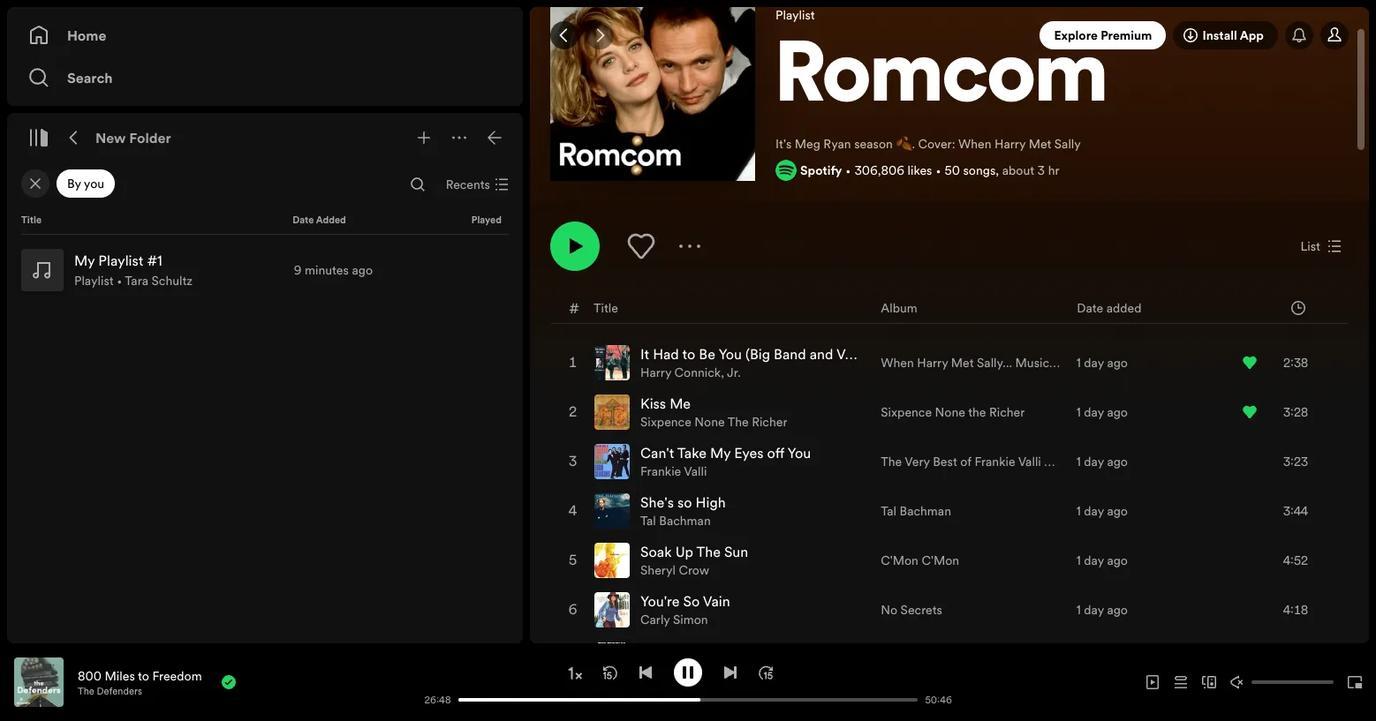 Task type: locate. For each thing, give the bounding box(es) containing it.
tal inside she's so high tal bachman
[[640, 512, 656, 530]]

kiss me sixpence none the richer
[[640, 394, 787, 431]]

1 horizontal spatial harry
[[995, 135, 1026, 153]]

0 vertical spatial title
[[21, 214, 42, 227]]

met
[[1029, 135, 1051, 153]]

crow
[[679, 562, 710, 579]]

0 horizontal spatial sixpence
[[640, 413, 691, 431]]

800 miles to freedom the defenders
[[78, 667, 202, 698]]

4 1 day ago from the top
[[1077, 503, 1128, 520]]

5 day from the top
[[1084, 552, 1104, 570]]

main element
[[7, 7, 523, 644]]

tal up the soak
[[640, 512, 656, 530]]

0 horizontal spatial bachman
[[659, 512, 711, 530]]

1 vertical spatial title
[[594, 299, 618, 317]]

1 horizontal spatial bachman
[[900, 503, 951, 520]]

6 ago from the top
[[1107, 602, 1128, 619]]

c'mon
[[881, 552, 919, 570], [922, 552, 959, 570]]

the inside 800 miles to freedom the defenders
[[78, 685, 94, 698]]

1 horizontal spatial playlist
[[776, 6, 815, 24]]

0 horizontal spatial tal bachman link
[[640, 512, 711, 530]]

now playing: 800 miles to freedom by the defenders footer
[[14, 658, 416, 708]]

it's meg ryan season 🍂. cover: when harry met sally
[[776, 135, 1081, 153]]

1 vertical spatial date
[[1077, 299, 1103, 317]]

title
[[21, 214, 42, 227], [594, 299, 618, 317]]

0 horizontal spatial harry
[[640, 364, 671, 382]]

day
[[1084, 354, 1104, 372], [1084, 404, 1104, 421], [1084, 453, 1104, 471], [1084, 503, 1104, 520], [1084, 552, 1104, 570], [1084, 602, 1104, 619]]

4 day from the top
[[1084, 503, 1104, 520]]

season
[[854, 135, 893, 153]]

5 1 day ago from the top
[[1077, 552, 1128, 570]]

sixpence none the richer link
[[640, 413, 787, 431]]

3 day from the top
[[1084, 453, 1104, 471]]

2 ago from the top
[[1107, 404, 1128, 421]]

explore
[[1054, 26, 1098, 44]]

sixpence inside "kiss me sixpence none the richer"
[[640, 413, 691, 431]]

ago for she's so high
[[1107, 503, 1128, 520]]

previous image
[[639, 666, 653, 680]]

you're so vain carly simon
[[640, 592, 730, 629]]

6 day from the top
[[1084, 602, 1104, 619]]

50
[[945, 162, 960, 179]]

6 1 from the top
[[1077, 602, 1081, 619]]

c'mon c'mon
[[881, 552, 959, 570]]

group inside main element
[[14, 242, 516, 299]]

explore premium
[[1054, 26, 1152, 44]]

🍂.
[[896, 135, 915, 153]]

date
[[293, 214, 314, 227], [1077, 299, 1103, 317]]

happy
[[640, 641, 682, 661]]

1 vertical spatial the
[[697, 542, 721, 562]]

the up eyes
[[728, 413, 749, 431]]

you
[[787, 443, 811, 463]]

defenders
[[97, 685, 142, 698]]

bachman up up
[[659, 512, 711, 530]]

about
[[1002, 162, 1034, 179]]

romcom
[[776, 37, 1107, 122]]

0 horizontal spatial the
[[78, 685, 94, 698]]

day for she's so high
[[1084, 503, 1104, 520]]

ago
[[1107, 354, 1128, 372], [1107, 404, 1128, 421], [1107, 453, 1128, 471], [1107, 503, 1128, 520], [1107, 552, 1128, 570], [1107, 602, 1128, 619]]

date left added at top right
[[1077, 299, 1103, 317]]

0 horizontal spatial date
[[293, 214, 314, 227]]

new folder button
[[92, 124, 175, 152]]

tal up the c'mon c'mon
[[881, 503, 897, 520]]

c'mon up secrets
[[922, 552, 959, 570]]

1 horizontal spatial date
[[1077, 299, 1103, 317]]

50 songs , about 3 hr
[[945, 162, 1060, 179]]

1 horizontal spatial the
[[697, 542, 721, 562]]

6 1 day ago from the top
[[1077, 602, 1128, 619]]

2 horizontal spatial the
[[728, 413, 749, 431]]

3:28
[[1283, 404, 1308, 421]]

3 ago from the top
[[1107, 453, 1128, 471]]

date for date added
[[293, 214, 314, 227]]

1 1 from the top
[[1077, 354, 1081, 372]]

none search field inside main element
[[403, 170, 432, 199]]

0 horizontal spatial richer
[[752, 413, 787, 431]]

bachman up c'mon c'mon link
[[900, 503, 951, 520]]

soak up the sun link
[[640, 542, 748, 562]]

3 1 from the top
[[1077, 453, 1081, 471]]

date left 'added'
[[293, 214, 314, 227]]

1 horizontal spatial c'mon
[[922, 552, 959, 570]]

eyes
[[734, 443, 764, 463]]

none left "the"
[[935, 404, 965, 421]]

cover:
[[918, 135, 955, 153]]

1
[[1077, 354, 1081, 372], [1077, 404, 1081, 421], [1077, 453, 1081, 471], [1077, 503, 1081, 520], [1077, 552, 1081, 570], [1077, 602, 1081, 619]]

none inside "kiss me sixpence none the richer"
[[695, 413, 725, 431]]

By you checkbox
[[57, 170, 115, 198]]

2 1 day ago from the top
[[1077, 404, 1128, 421]]

happy together
[[640, 641, 742, 661]]

top bar and user menu element
[[530, 7, 1369, 64]]

ago for kiss me
[[1107, 404, 1128, 421]]

when
[[958, 135, 992, 153]]

richer
[[989, 404, 1025, 421], [752, 413, 787, 431]]

harry up kiss
[[640, 364, 671, 382]]

duration element
[[1291, 301, 1305, 315]]

1 cell from the left
[[566, 636, 580, 684]]

1 day from the top
[[1084, 354, 1104, 372]]

306,806
[[854, 162, 905, 179]]

2:38 cell
[[1243, 339, 1333, 387]]

2 c'mon from the left
[[922, 552, 959, 570]]

0 vertical spatial the
[[728, 413, 749, 431]]

0 horizontal spatial playlist
[[74, 272, 114, 290]]

kiss
[[640, 394, 666, 413]]

sally
[[1055, 135, 1081, 153]]

harry connick, jr.
[[640, 364, 741, 382]]

next image
[[723, 666, 738, 680]]

connect to a device image
[[1202, 676, 1216, 690]]

richer right "the"
[[989, 404, 1025, 421]]

0 horizontal spatial c'mon
[[881, 552, 919, 570]]

0 horizontal spatial none
[[695, 413, 725, 431]]

tara
[[125, 272, 148, 290]]

800 miles to freedom link
[[78, 667, 202, 685]]

by
[[67, 175, 81, 193]]

take
[[677, 443, 707, 463]]

playlist for playlist • tara schultz
[[74, 272, 114, 290]]

tal bachman link
[[881, 503, 951, 520], [640, 512, 711, 530]]

player controls element
[[241, 658, 960, 707]]

50:46
[[925, 694, 952, 707]]

carly
[[640, 611, 670, 629]]

sun
[[724, 542, 748, 562]]

go back image
[[557, 28, 572, 42]]

home link
[[28, 18, 502, 53]]

4 cell from the left
[[1243, 636, 1333, 684]]

3 cell from the left
[[1077, 636, 1128, 684]]

0 horizontal spatial title
[[21, 214, 42, 227]]

2:38
[[1283, 354, 1308, 372]]

None search field
[[403, 170, 432, 199]]

tal
[[881, 503, 897, 520], [640, 512, 656, 530]]

off
[[767, 443, 784, 463]]

frankie
[[640, 463, 681, 481]]

volume off image
[[1230, 676, 1245, 690]]

played
[[471, 214, 502, 227]]

title right # column header
[[594, 299, 618, 317]]

day for soak up the sun
[[1084, 552, 1104, 570]]

1 horizontal spatial title
[[594, 299, 618, 317]]

group containing playlist
[[14, 242, 516, 299]]

added
[[1107, 299, 1142, 317]]

date inside # row
[[1077, 299, 1103, 317]]

3 1 day ago from the top
[[1077, 453, 1128, 471]]

richer inside "kiss me sixpence none the richer"
[[752, 413, 787, 431]]

the inside "kiss me sixpence none the richer"
[[728, 413, 749, 431]]

new
[[95, 128, 126, 148]]

none up "my"
[[695, 413, 725, 431]]

the left defenders
[[78, 685, 94, 698]]

group
[[14, 242, 516, 299]]

no
[[881, 602, 898, 619]]

c'mon up no
[[881, 552, 919, 570]]

sixpence left "the"
[[881, 404, 932, 421]]

4 1 from the top
[[1077, 503, 1081, 520]]

4 ago from the top
[[1107, 503, 1128, 520]]

schultz
[[152, 272, 193, 290]]

playlist
[[776, 6, 815, 24], [74, 272, 114, 290]]

happy together link
[[640, 641, 742, 661]]

2 cell from the left
[[881, 636, 970, 684]]

she's so high cell
[[594, 488, 733, 535]]

2 day from the top
[[1084, 404, 1104, 421]]

what's new image
[[1292, 28, 1306, 42]]

# row
[[551, 292, 1348, 324]]

can't take my eyes off you frankie valli
[[640, 443, 811, 481]]

playlist inside main element
[[74, 272, 114, 290]]

sheryl crow link
[[640, 562, 710, 579]]

1 vertical spatial playlist
[[74, 272, 114, 290]]

4:18
[[1283, 602, 1308, 619]]

2 1 from the top
[[1077, 404, 1081, 421]]

ago for soak up the sun
[[1107, 552, 1128, 570]]

romcom grid
[[531, 291, 1368, 722]]

harry up 50 songs , about 3 hr
[[995, 135, 1026, 153]]

sixpence up can't
[[640, 413, 691, 431]]

1 for can't take my eyes off you
[[1077, 453, 1081, 471]]

harry inside cell
[[640, 364, 671, 382]]

richer up off
[[752, 413, 787, 431]]

search
[[67, 68, 113, 87]]

the
[[728, 413, 749, 431], [697, 542, 721, 562], [78, 685, 94, 698]]

title down clear filters icon at left top
[[21, 214, 42, 227]]

0 horizontal spatial tal
[[640, 512, 656, 530]]

0 vertical spatial playlist
[[776, 6, 815, 24]]

date inside main element
[[293, 214, 314, 227]]

Recents, List view field
[[432, 170, 519, 199]]

1 vertical spatial harry
[[640, 364, 671, 382]]

1 horizontal spatial tal bachman link
[[881, 503, 951, 520]]

0 vertical spatial date
[[293, 214, 314, 227]]

vain
[[703, 592, 730, 611]]

5 ago from the top
[[1107, 552, 1128, 570]]

ago for you're so vain
[[1107, 602, 1128, 619]]

3:23
[[1283, 453, 1308, 471]]

2 vertical spatial the
[[78, 685, 94, 698]]

5 1 from the top
[[1077, 552, 1081, 570]]

1 for kiss me
[[1077, 404, 1081, 421]]

1 horizontal spatial tal
[[881, 503, 897, 520]]

1 day ago for she's so high
[[1077, 503, 1128, 520]]

spotify image
[[776, 160, 797, 181]]

cell
[[566, 636, 580, 684], [881, 636, 970, 684], [1077, 636, 1128, 684], [1243, 636, 1333, 684]]

connick,
[[674, 364, 724, 382]]

the right up
[[697, 542, 721, 562]]



Task type: vqa. For each thing, say whether or not it's contained in the screenshot.
Posted at the bottom right
no



Task type: describe. For each thing, give the bounding box(es) containing it.
search in your library image
[[410, 178, 425, 192]]

app
[[1240, 26, 1264, 44]]

title inside main element
[[21, 214, 42, 227]]

she's so high link
[[640, 493, 726, 512]]

list
[[1301, 238, 1320, 255]]

me
[[670, 394, 691, 413]]

songs
[[963, 162, 996, 179]]

to
[[138, 667, 149, 685]]

day for kiss me
[[1084, 404, 1104, 421]]

1 day ago for can't take my eyes off you
[[1077, 453, 1128, 471]]

go forward image
[[593, 28, 607, 42]]

4:52
[[1283, 552, 1308, 570]]

1 horizontal spatial sixpence
[[881, 404, 932, 421]]

date added
[[293, 214, 346, 227]]

3:44
[[1283, 503, 1308, 520]]

skip forward 15 seconds image
[[759, 666, 773, 680]]

0 vertical spatial harry
[[995, 135, 1026, 153]]

1 for she's so high
[[1077, 503, 1081, 520]]

title inside # row
[[594, 299, 618, 317]]

sheryl
[[640, 562, 676, 579]]

date for date added
[[1077, 299, 1103, 317]]

bachman inside she's so high tal bachman
[[659, 512, 711, 530]]

soak
[[640, 542, 672, 562]]

harry connick, jr. cell
[[594, 339, 867, 387]]

freedom
[[152, 667, 202, 685]]

no secrets
[[881, 602, 942, 619]]

search link
[[28, 60, 502, 95]]

sixpence none the richer link
[[881, 404, 1025, 421]]

carly simon link
[[640, 611, 708, 629]]

List button
[[1294, 232, 1349, 261]]

•
[[117, 272, 122, 290]]

#
[[569, 298, 579, 318]]

duration image
[[1291, 301, 1305, 315]]

meg
[[795, 135, 820, 153]]

306,806 likes
[[854, 162, 932, 179]]

high
[[696, 493, 726, 512]]

home
[[67, 26, 106, 45]]

hr
[[1048, 162, 1060, 179]]

day for you're so vain
[[1084, 602, 1104, 619]]

1 for soak up the sun
[[1077, 552, 1081, 570]]

3
[[1038, 162, 1045, 179]]

spotify link
[[800, 162, 842, 179]]

1 day ago for soak up the sun
[[1077, 552, 1128, 570]]

install
[[1202, 26, 1237, 44]]

jr.
[[727, 364, 741, 382]]

install app link
[[1173, 21, 1278, 49]]

install app
[[1202, 26, 1264, 44]]

it's
[[776, 135, 792, 153]]

kiss me link
[[640, 394, 691, 413]]

3:28 cell
[[1243, 389, 1333, 436]]

you're so vain link
[[640, 592, 730, 611]]

romcom image
[[550, 0, 755, 181]]

1 horizontal spatial richer
[[989, 404, 1025, 421]]

ago for can't take my eyes off you
[[1107, 453, 1128, 471]]

up
[[675, 542, 693, 562]]

spotify
[[800, 162, 842, 179]]

likes
[[908, 162, 932, 179]]

c'mon c'mon link
[[881, 552, 959, 570]]

26:48
[[425, 694, 451, 707]]

premium
[[1101, 26, 1152, 44]]

the for me
[[728, 413, 749, 431]]

so
[[683, 592, 700, 611]]

the for miles
[[78, 685, 94, 698]]

ryan
[[824, 135, 851, 153]]

no secrets link
[[881, 602, 942, 619]]

miles
[[105, 667, 135, 685]]

the inside soak up the sun sheryl crow
[[697, 542, 721, 562]]

1 for you're so vain
[[1077, 602, 1081, 619]]

explore premium button
[[1040, 21, 1166, 49]]

can't take my eyes off you cell
[[594, 438, 818, 486]]

pause image
[[681, 666, 695, 680]]

she's
[[640, 493, 674, 512]]

the defenders link
[[78, 685, 142, 698]]

playlist for playlist
[[776, 6, 815, 24]]

1 day ago for kiss me
[[1077, 404, 1128, 421]]

harry connick, jr. link
[[640, 364, 741, 382]]

day for can't take my eyes off you
[[1084, 453, 1104, 471]]

soak up the sun cell
[[594, 537, 755, 585]]

you're so vain cell
[[594, 587, 737, 634]]

skip back 15 seconds image
[[603, 666, 617, 680]]

1 horizontal spatial none
[[935, 404, 965, 421]]

1 c'mon from the left
[[881, 552, 919, 570]]

album
[[881, 299, 918, 317]]

so
[[677, 493, 692, 512]]

secrets
[[901, 602, 942, 619]]

my
[[710, 443, 731, 463]]

1 day ago for you're so vain
[[1077, 602, 1128, 619]]

clear filters image
[[28, 177, 42, 191]]

1 ago from the top
[[1107, 354, 1128, 372]]

800
[[78, 667, 102, 685]]

you
[[84, 175, 104, 193]]

valli
[[684, 463, 707, 481]]

1 1 day ago from the top
[[1077, 354, 1128, 372]]

you're
[[640, 592, 680, 611]]

together
[[685, 641, 742, 661]]

recents
[[446, 176, 490, 193]]

simon
[[673, 611, 708, 629]]

by you
[[67, 175, 104, 193]]

added
[[316, 214, 346, 227]]

soak up the sun sheryl crow
[[640, 542, 748, 579]]

now playing view image
[[42, 666, 56, 680]]

kiss me cell
[[594, 389, 794, 436]]

change speed image
[[566, 665, 584, 683]]

tal bachman
[[881, 503, 951, 520]]

new folder
[[95, 128, 171, 148]]

can't
[[640, 443, 674, 463]]

# column header
[[569, 292, 579, 323]]



